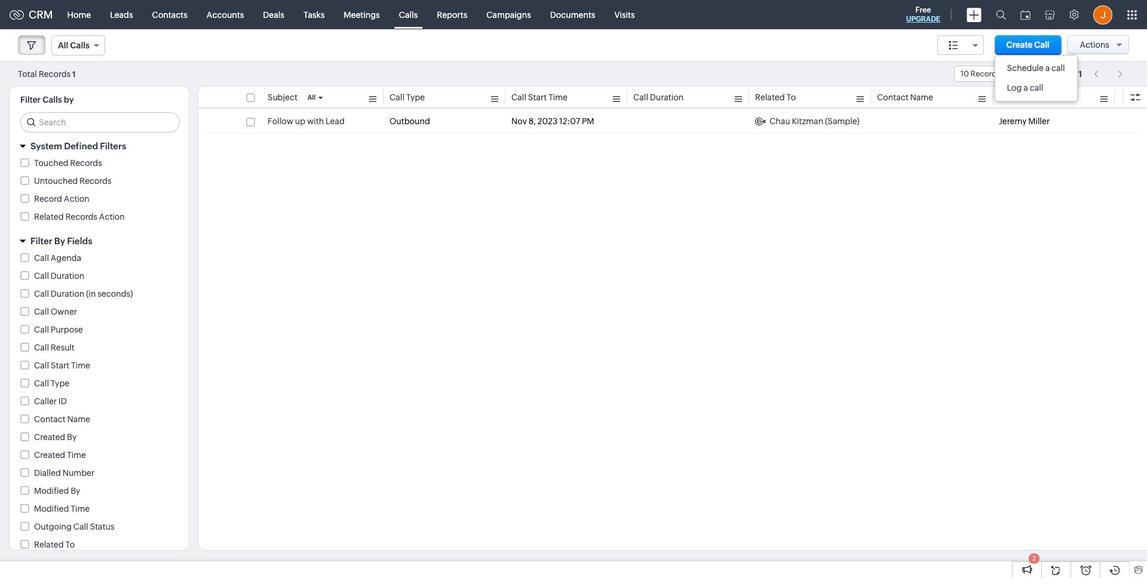 Task type: vqa. For each thing, say whether or not it's contained in the screenshot.
field
yes



Task type: describe. For each thing, give the bounding box(es) containing it.
size image
[[949, 40, 958, 51]]

none field size
[[937, 35, 984, 55]]

profile image
[[1093, 5, 1113, 24]]

create menu image
[[967, 7, 982, 22]]

search element
[[989, 0, 1013, 29]]

profile element
[[1086, 0, 1120, 29]]



Task type: locate. For each thing, give the bounding box(es) containing it.
search image
[[996, 10, 1006, 20]]

Search text field
[[21, 113, 179, 132]]

None field
[[51, 35, 105, 56], [937, 35, 984, 55], [954, 66, 1049, 82], [51, 35, 105, 56], [954, 66, 1049, 82]]

navigation
[[1088, 65, 1129, 82]]

create menu element
[[960, 0, 989, 29]]

calendar image
[[1021, 10, 1031, 19]]

logo image
[[10, 10, 24, 19]]



